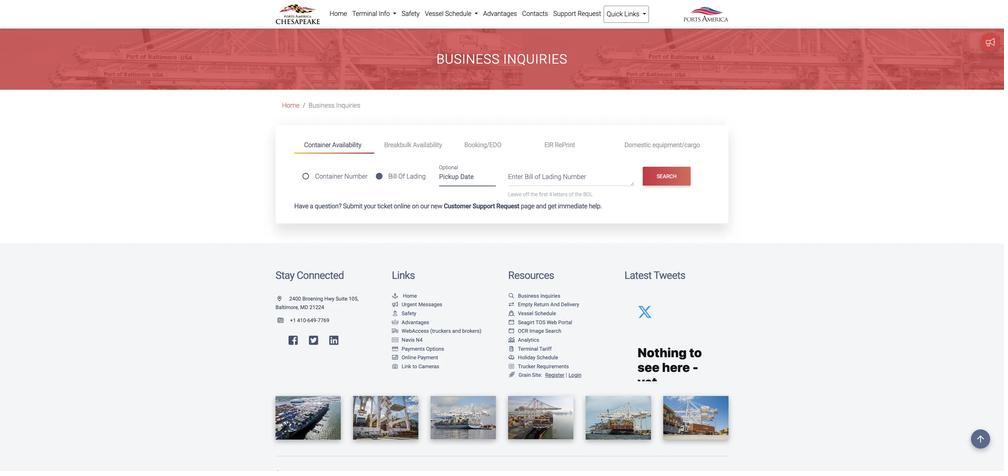 Task type: vqa. For each thing, say whether or not it's contained in the screenshot.
Issue
no



Task type: locate. For each thing, give the bounding box(es) containing it.
1 number from the left
[[344, 173, 368, 181]]

link to cameras link
[[392, 364, 439, 370]]

1 vertical spatial support
[[473, 203, 495, 210]]

0 vertical spatial links
[[624, 10, 639, 18]]

container availability link
[[294, 138, 374, 154]]

0 horizontal spatial home
[[282, 102, 300, 110]]

request
[[578, 10, 601, 18], [496, 203, 519, 210]]

1 horizontal spatial search
[[657, 173, 677, 179]]

0 vertical spatial browser image
[[508, 320, 515, 326]]

2 vertical spatial schedule
[[537, 355, 558, 361]]

tos
[[536, 320, 545, 326]]

0 horizontal spatial lading
[[407, 173, 426, 181]]

schedule for holiday schedule link
[[537, 355, 558, 361]]

0 vertical spatial schedule
[[445, 10, 471, 18]]

1 the from the left
[[531, 191, 538, 198]]

+1
[[290, 318, 296, 324]]

1 horizontal spatial vessel schedule
[[518, 311, 556, 317]]

2 vertical spatial business inquiries
[[518, 293, 560, 299]]

booking/edo
[[464, 141, 501, 149]]

seagirt
[[518, 320, 535, 326]]

contacts
[[522, 10, 548, 18]]

0 horizontal spatial and
[[452, 328, 461, 334]]

a
[[310, 203, 313, 210]]

new
[[431, 203, 442, 210]]

0 vertical spatial vessel
[[425, 10, 444, 18]]

0 horizontal spatial terminal
[[352, 10, 377, 18]]

2 vertical spatial home link
[[392, 293, 417, 299]]

links
[[624, 10, 639, 18], [392, 269, 415, 282]]

availability
[[332, 141, 361, 149], [413, 141, 442, 149]]

the right off
[[531, 191, 538, 198]]

1 availability from the left
[[332, 141, 361, 149]]

1 vertical spatial advantages link
[[392, 320, 429, 326]]

link
[[402, 364, 411, 370]]

breakbulk availability link
[[374, 138, 455, 153]]

latest
[[625, 269, 652, 282]]

1 vertical spatial browser image
[[508, 329, 515, 334]]

1 safety from the top
[[402, 10, 420, 18]]

webaccess
[[402, 328, 429, 334]]

1 horizontal spatial lading
[[542, 173, 561, 181]]

2 browser image from the top
[[508, 329, 515, 334]]

have a question? submit your ticket online on our new customer support request page and get immediate help.
[[294, 203, 602, 210]]

return
[[534, 302, 549, 308]]

number
[[344, 173, 368, 181], [563, 173, 586, 181]]

analytics
[[518, 337, 539, 343]]

safety right the "info"
[[402, 10, 420, 18]]

1 vertical spatial vessel schedule link
[[508, 311, 556, 317]]

holiday
[[518, 355, 535, 361]]

1 vertical spatial home link
[[282, 102, 300, 110]]

(truckers
[[430, 328, 451, 334]]

0 horizontal spatial vessel schedule
[[425, 10, 473, 18]]

terminal info link
[[350, 6, 399, 22]]

camera image
[[392, 364, 398, 370]]

availability up container number at the top
[[332, 141, 361, 149]]

empty return and delivery link
[[508, 302, 579, 308]]

safety link for 'terminal info' link
[[399, 6, 422, 22]]

0 vertical spatial terminal
[[352, 10, 377, 18]]

1 horizontal spatial advantages link
[[481, 6, 520, 22]]

resources
[[508, 269, 554, 282]]

1 horizontal spatial number
[[563, 173, 586, 181]]

baltimore,
[[276, 305, 299, 311]]

search down domestic equipment/cargo link at the top
[[657, 173, 677, 179]]

0 horizontal spatial home link
[[282, 102, 300, 110]]

2 vertical spatial home
[[403, 293, 417, 299]]

2 availability from the left
[[413, 141, 442, 149]]

1 vertical spatial container
[[315, 173, 343, 181]]

terminal for terminal tariff
[[518, 346, 538, 352]]

container up question?
[[315, 173, 343, 181]]

bill right the enter
[[525, 173, 533, 181]]

home link
[[327, 6, 350, 22], [282, 102, 300, 110], [392, 293, 417, 299]]

0 vertical spatial advantages
[[483, 10, 517, 18]]

first
[[539, 191, 548, 198]]

1 vertical spatial safety link
[[392, 311, 416, 317]]

1 vertical spatial vessel
[[518, 311, 533, 317]]

breakbulk
[[384, 141, 411, 149]]

online
[[394, 203, 410, 210]]

advantages link
[[481, 6, 520, 22], [392, 320, 429, 326]]

payment
[[418, 355, 438, 361]]

browser image inside seagirt tos web portal link
[[508, 320, 515, 326]]

0 vertical spatial safety link
[[399, 6, 422, 22]]

0 vertical spatial home link
[[327, 6, 350, 22]]

facebook square image
[[289, 335, 298, 346]]

seagirt tos web portal link
[[508, 320, 572, 326]]

search inside search button
[[657, 173, 677, 179]]

0 horizontal spatial bill
[[388, 173, 397, 181]]

0 vertical spatial advantages link
[[481, 6, 520, 22]]

container for container number
[[315, 173, 343, 181]]

bill of lading
[[388, 173, 426, 181]]

link to cameras
[[402, 364, 439, 370]]

optional
[[439, 164, 458, 171]]

1 horizontal spatial links
[[624, 10, 639, 18]]

vessel
[[425, 10, 444, 18], [518, 311, 533, 317]]

safety
[[402, 10, 420, 18], [402, 311, 416, 317]]

0 vertical spatial safety
[[402, 10, 420, 18]]

1 vertical spatial terminal
[[518, 346, 538, 352]]

reprint
[[555, 141, 575, 149]]

login link
[[569, 372, 581, 379]]

online
[[402, 355, 416, 361]]

bullhorn image
[[392, 303, 398, 308]]

browser image inside ocr image search link
[[508, 329, 515, 334]]

safety link for urgent messages link
[[392, 311, 416, 317]]

1 horizontal spatial support
[[553, 10, 576, 18]]

container up container number at the top
[[304, 141, 331, 149]]

webaccess (truckers and brokers)
[[402, 328, 482, 334]]

0 horizontal spatial business
[[309, 102, 335, 110]]

payments
[[402, 346, 425, 352]]

links inside quick links "link"
[[624, 10, 639, 18]]

support right customer
[[473, 203, 495, 210]]

availability right breakbulk
[[413, 141, 442, 149]]

1 horizontal spatial advantages
[[483, 10, 517, 18]]

1 horizontal spatial request
[[578, 10, 601, 18]]

browser image for seagirt
[[508, 320, 515, 326]]

terminal for terminal info
[[352, 10, 377, 18]]

trucker requirements link
[[508, 364, 569, 370]]

delivery
[[561, 302, 579, 308]]

2 horizontal spatial home link
[[392, 293, 417, 299]]

2 vertical spatial inquiries
[[540, 293, 560, 299]]

browser image down ship image on the right
[[508, 320, 515, 326]]

lading
[[407, 173, 426, 181], [542, 173, 561, 181]]

0 vertical spatial home
[[330, 10, 347, 18]]

credit card image
[[392, 347, 398, 352]]

number up bol
[[563, 173, 586, 181]]

terminal inside 'terminal info' link
[[352, 10, 377, 18]]

list alt image
[[508, 364, 515, 370]]

links up "anchor" icon on the bottom left of the page
[[392, 269, 415, 282]]

1 vertical spatial schedule
[[535, 311, 556, 317]]

links right quick
[[624, 10, 639, 18]]

bells image
[[508, 356, 515, 361]]

2 vertical spatial business
[[518, 293, 539, 299]]

urgent
[[402, 302, 417, 308]]

the left bol
[[575, 191, 582, 198]]

0 vertical spatial search
[[657, 173, 677, 179]]

quick links
[[607, 10, 641, 18]]

vessel schedule
[[425, 10, 473, 18], [518, 311, 556, 317]]

container for container availability
[[304, 141, 331, 149]]

support right contacts
[[553, 10, 576, 18]]

terminal down analytics
[[518, 346, 538, 352]]

request down leave
[[496, 203, 519, 210]]

7769
[[318, 318, 329, 324]]

off
[[523, 191, 529, 198]]

browser image up analytics image in the bottom of the page
[[508, 329, 515, 334]]

register
[[545, 372, 564, 379]]

holiday schedule
[[518, 355, 558, 361]]

1 horizontal spatial vessel
[[518, 311, 533, 317]]

0 horizontal spatial search
[[545, 328, 561, 334]]

2 horizontal spatial home
[[403, 293, 417, 299]]

holiday schedule link
[[508, 355, 558, 361]]

1 vertical spatial vessel schedule
[[518, 311, 556, 317]]

105,
[[349, 296, 359, 302]]

search down the web
[[545, 328, 561, 334]]

1 horizontal spatial bill
[[525, 173, 533, 181]]

1 lading from the left
[[407, 173, 426, 181]]

0 horizontal spatial availability
[[332, 141, 361, 149]]

0 horizontal spatial vessel schedule link
[[422, 6, 481, 22]]

0 vertical spatial of
[[535, 173, 541, 181]]

1 bill from the left
[[388, 173, 397, 181]]

terminal left the "info"
[[352, 10, 377, 18]]

tweets
[[654, 269, 685, 282]]

wheat image
[[508, 372, 516, 378]]

1 vertical spatial home
[[282, 102, 300, 110]]

schedule for the rightmost vessel schedule link
[[535, 311, 556, 317]]

the
[[531, 191, 538, 198], [575, 191, 582, 198]]

container availability
[[304, 141, 361, 149]]

portal
[[558, 320, 572, 326]]

file invoice image
[[508, 347, 515, 352]]

1 horizontal spatial business
[[437, 52, 500, 67]]

availability for breakbulk availability
[[413, 141, 442, 149]]

1 vertical spatial advantages
[[402, 320, 429, 326]]

1 vertical spatial search
[[545, 328, 561, 334]]

search image
[[508, 294, 515, 299]]

of right letters
[[569, 191, 574, 198]]

advantages link left contacts
[[481, 6, 520, 22]]

immediate
[[558, 203, 587, 210]]

advantages link up webaccess
[[392, 320, 429, 326]]

1 horizontal spatial home
[[330, 10, 347, 18]]

lading right of
[[407, 173, 426, 181]]

browser image for ocr
[[508, 329, 515, 334]]

safety link down urgent
[[392, 311, 416, 317]]

and left brokers) at the bottom of page
[[452, 328, 461, 334]]

leave off the first 4 letters of the bol
[[508, 191, 593, 198]]

advantages up webaccess
[[402, 320, 429, 326]]

2 safety from the top
[[402, 311, 416, 317]]

safety down urgent
[[402, 311, 416, 317]]

1 horizontal spatial the
[[575, 191, 582, 198]]

and
[[536, 203, 546, 210], [452, 328, 461, 334]]

ocr
[[518, 328, 528, 334]]

ocr image search link
[[508, 328, 561, 334]]

safety link right the "info"
[[399, 6, 422, 22]]

credit card front image
[[392, 356, 398, 361]]

advantages left contacts
[[483, 10, 517, 18]]

0 vertical spatial vessel schedule
[[425, 10, 473, 18]]

business
[[437, 52, 500, 67], [309, 102, 335, 110], [518, 293, 539, 299]]

0 vertical spatial vessel schedule link
[[422, 6, 481, 22]]

0 vertical spatial container
[[304, 141, 331, 149]]

0 horizontal spatial links
[[392, 269, 415, 282]]

lading up 4
[[542, 173, 561, 181]]

request left quick
[[578, 10, 601, 18]]

0 horizontal spatial the
[[531, 191, 538, 198]]

of up "first" on the top of the page
[[535, 173, 541, 181]]

2 bill from the left
[[525, 173, 533, 181]]

business inquiries
[[437, 52, 568, 67], [309, 102, 361, 110], [518, 293, 560, 299]]

21224
[[310, 305, 324, 311]]

number up submit
[[344, 173, 368, 181]]

1 browser image from the top
[[508, 320, 515, 326]]

0 horizontal spatial request
[[496, 203, 519, 210]]

1 horizontal spatial home link
[[327, 6, 350, 22]]

2400 broening hwy suite 105, baltimore, md 21224
[[276, 296, 359, 311]]

md
[[300, 305, 308, 311]]

1 vertical spatial safety
[[402, 311, 416, 317]]

safety link
[[399, 6, 422, 22], [392, 311, 416, 317]]

0 horizontal spatial advantages link
[[392, 320, 429, 326]]

and left get
[[536, 203, 546, 210]]

on
[[412, 203, 419, 210]]

browser image
[[508, 320, 515, 326], [508, 329, 515, 334]]

inquiries
[[503, 52, 568, 67], [336, 102, 361, 110], [540, 293, 560, 299]]

1 vertical spatial links
[[392, 269, 415, 282]]

1 horizontal spatial terminal
[[518, 346, 538, 352]]

1 horizontal spatial of
[[569, 191, 574, 198]]

go to top image
[[971, 430, 990, 449]]

bill left of
[[388, 173, 397, 181]]

0 horizontal spatial number
[[344, 173, 368, 181]]

1 vertical spatial business
[[309, 102, 335, 110]]

get
[[548, 203, 557, 210]]

1 horizontal spatial availability
[[413, 141, 442, 149]]

1 horizontal spatial and
[[536, 203, 546, 210]]

advantages
[[483, 10, 517, 18], [402, 320, 429, 326]]

container
[[304, 141, 331, 149], [315, 173, 343, 181]]

0 vertical spatial support
[[553, 10, 576, 18]]

2 horizontal spatial business
[[518, 293, 539, 299]]

connected
[[297, 269, 344, 282]]



Task type: describe. For each thing, give the bounding box(es) containing it.
Enter Bill of Lading Number text field
[[508, 172, 634, 186]]

customer
[[444, 203, 471, 210]]

question?
[[315, 203, 342, 210]]

hwy
[[324, 296, 334, 302]]

0 vertical spatial request
[[578, 10, 601, 18]]

linkedin image
[[329, 335, 339, 346]]

grain site: register | login
[[519, 372, 581, 379]]

ticket
[[377, 203, 392, 210]]

terminal tariff
[[518, 346, 552, 352]]

0 horizontal spatial support
[[473, 203, 495, 210]]

0 horizontal spatial advantages
[[402, 320, 429, 326]]

exchange image
[[508, 303, 515, 308]]

analytics link
[[508, 337, 539, 343]]

messages
[[418, 302, 442, 308]]

help.
[[589, 203, 602, 210]]

availability for container availability
[[332, 141, 361, 149]]

0 vertical spatial inquiries
[[503, 52, 568, 67]]

register link
[[544, 372, 564, 379]]

twitter square image
[[309, 335, 318, 346]]

stay
[[276, 269, 294, 282]]

user hard hat image
[[392, 311, 398, 317]]

enter bill of lading number
[[508, 173, 586, 181]]

hand receiving image
[[392, 320, 398, 326]]

image
[[530, 328, 544, 334]]

1 vertical spatial request
[[496, 203, 519, 210]]

map marker alt image
[[278, 297, 288, 302]]

to
[[413, 364, 417, 370]]

eir
[[544, 141, 553, 149]]

eir reprint link
[[535, 138, 615, 153]]

customer support request link
[[444, 203, 519, 210]]

grain
[[519, 372, 531, 379]]

1 vertical spatial business inquiries
[[309, 102, 361, 110]]

support request
[[553, 10, 601, 18]]

domestic equipment/cargo link
[[615, 138, 710, 153]]

+1 410-649-7769 link
[[276, 318, 329, 324]]

2 number from the left
[[563, 173, 586, 181]]

0 vertical spatial and
[[536, 203, 546, 210]]

ocr image search
[[518, 328, 561, 334]]

domestic equipment/cargo
[[625, 141, 700, 149]]

trucker requirements
[[518, 364, 569, 370]]

0 vertical spatial business
[[437, 52, 500, 67]]

anchor image
[[392, 294, 398, 299]]

letters
[[553, 191, 568, 198]]

2 the from the left
[[575, 191, 582, 198]]

online payment link
[[392, 355, 438, 361]]

login
[[569, 372, 581, 379]]

site:
[[532, 372, 542, 379]]

649-
[[307, 318, 318, 324]]

contacts link
[[520, 6, 551, 22]]

of
[[398, 173, 405, 181]]

your
[[364, 203, 376, 210]]

bol
[[583, 191, 593, 198]]

submit
[[343, 203, 363, 210]]

2400 broening hwy suite 105, baltimore, md 21224 link
[[276, 296, 359, 311]]

cameras
[[419, 364, 439, 370]]

stay connected
[[276, 269, 344, 282]]

tariff
[[539, 346, 552, 352]]

broening
[[302, 296, 323, 302]]

seagirt tos web portal
[[518, 320, 572, 326]]

Optional text field
[[439, 170, 496, 186]]

urgent messages
[[402, 302, 442, 308]]

2400
[[289, 296, 301, 302]]

phone office image
[[278, 318, 290, 324]]

and
[[550, 302, 560, 308]]

requirements
[[537, 364, 569, 370]]

4
[[549, 191, 552, 198]]

urgent messages link
[[392, 302, 442, 308]]

latest tweets
[[625, 269, 685, 282]]

info
[[379, 10, 390, 18]]

terminal tariff link
[[508, 346, 552, 352]]

1 vertical spatial inquiries
[[336, 102, 361, 110]]

1 vertical spatial and
[[452, 328, 461, 334]]

1 vertical spatial of
[[569, 191, 574, 198]]

1 horizontal spatial vessel schedule link
[[508, 311, 556, 317]]

suite
[[336, 296, 347, 302]]

schedule inside vessel schedule link
[[445, 10, 471, 18]]

analytics image
[[508, 338, 515, 343]]

search button
[[643, 167, 691, 186]]

0 horizontal spatial of
[[535, 173, 541, 181]]

ship image
[[508, 311, 515, 317]]

enter
[[508, 173, 523, 181]]

+1 410-649-7769
[[290, 318, 329, 324]]

empty return and delivery
[[518, 302, 579, 308]]

home link for urgent messages link
[[392, 293, 417, 299]]

2 lading from the left
[[542, 173, 561, 181]]

quick links link
[[604, 6, 649, 23]]

support inside support request link
[[553, 10, 576, 18]]

0 horizontal spatial vessel
[[425, 10, 444, 18]]

leave
[[508, 191, 522, 198]]

trucker
[[518, 364, 535, 370]]

page
[[521, 203, 535, 210]]

navis n4 link
[[392, 337, 423, 343]]

webaccess (truckers and brokers) link
[[392, 328, 482, 334]]

home for the leftmost home link
[[282, 102, 300, 110]]

options
[[426, 346, 444, 352]]

home for home link for 'terminal info' link
[[330, 10, 347, 18]]

payments options
[[402, 346, 444, 352]]

410-
[[297, 318, 307, 324]]

home link for 'terminal info' link
[[327, 6, 350, 22]]

container storage image
[[392, 338, 398, 343]]

n4
[[416, 337, 423, 343]]

booking/edo link
[[455, 138, 535, 153]]

truck container image
[[392, 329, 398, 334]]

0 vertical spatial business inquiries
[[437, 52, 568, 67]]

support request link
[[551, 6, 604, 22]]



